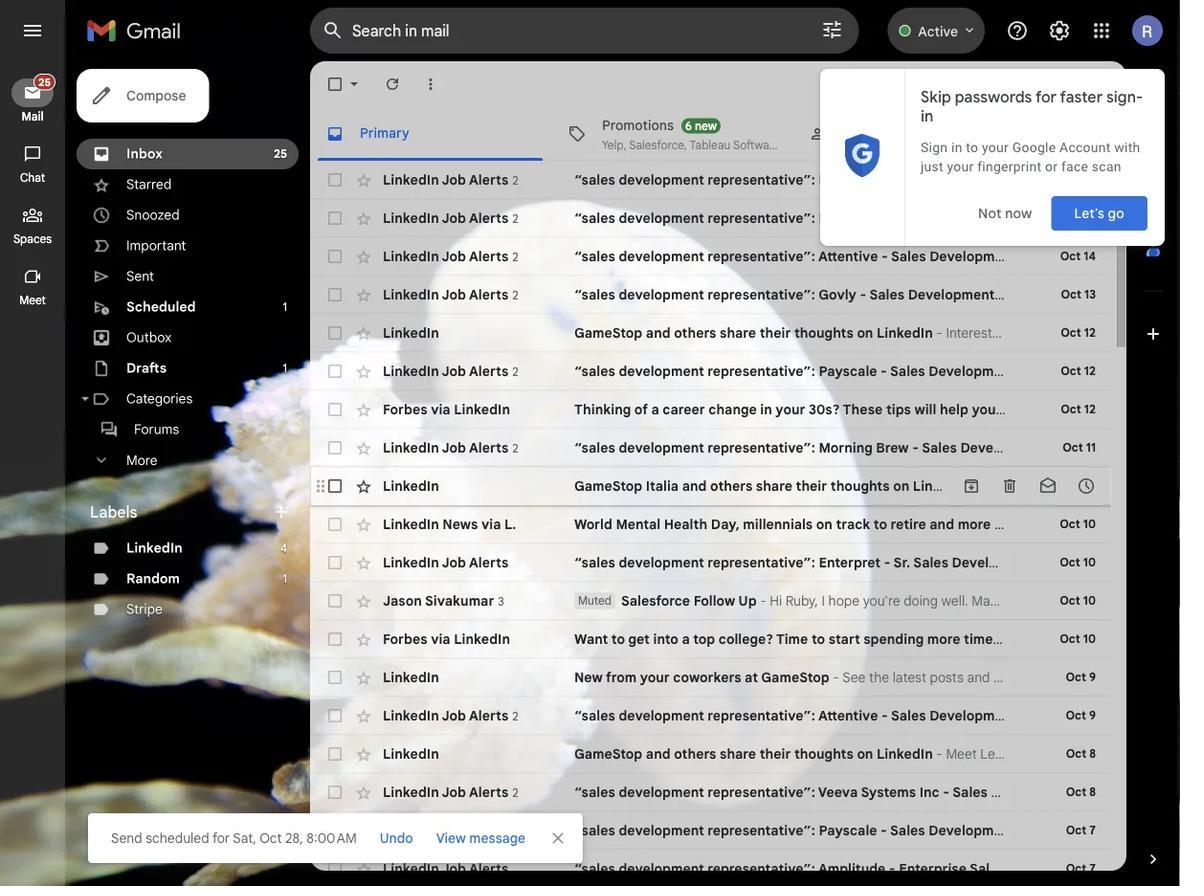 Task type: describe. For each thing, give the bounding box(es) containing it.
1 2 from the top
[[513, 173, 519, 187]]

amplitude
[[819, 861, 886, 877]]

inbox
[[126, 146, 163, 162]]

jason
[[383, 592, 422, 609]]

development for "sales development representative": morning brew - sales development representative and link
[[619, 439, 704, 456]]

view message link
[[429, 821, 533, 856]]

forbes via linkedin for thinking
[[383, 401, 510, 418]]

from
[[606, 669, 637, 686]]

enterpret
[[819, 554, 881, 571]]

6 2 from the top
[[513, 441, 519, 456]]

inc
[[920, 784, 940, 801]]

attentive for second "sales development representative": attentive - sales development representative and more link from the top
[[819, 708, 878, 724]]

4 row from the top
[[310, 276, 1181, 314]]

2 vertical spatial others
[[674, 746, 717, 763]]

"sales development representative": veeva systems inc - sales development representative link
[[574, 783, 1181, 802]]

"sales development representative": enterpret - sr. sales development representative and m
[[574, 554, 1181, 571]]

2 gamestop and others share their thoughts on linkedin - from the top
[[574, 746, 946, 763]]

2 oct 7 from the top
[[1066, 862, 1096, 877]]

6 new
[[686, 119, 717, 133]]

drafts link
[[126, 360, 167, 377]]

"sales for "sales development representative": motive - sales development representative, enterprise link
[[574, 210, 615, 226]]

l.
[[505, 516, 517, 533]]

1 oct 8 from the top
[[1066, 747, 1096, 762]]

"sales development representative": motive - sales development representative, enterprise link
[[574, 209, 1181, 228]]

"sales development representative": govly - sales development representative (sdr) and m link
[[574, 285, 1181, 304]]

"sales development representative": govly - sales development representative (sdr) and m
[[574, 286, 1181, 303]]

representative, for enterprise
[[1006, 210, 1109, 226]]

alert containing send scheduled for sat, oct 28, 8:00 am
[[31, 44, 1150, 864]]

and inside "sales development representative": enterpret - sr. sales development representative and m link
[[1145, 554, 1170, 571]]

oct 10 for want to get into a top college? time to start spending more time on that essay
[[1060, 632, 1096, 647]]

of
[[635, 401, 648, 418]]

tableau
[[690, 138, 731, 152]]

1 horizontal spatial to
[[812, 631, 825, 648]]

6
[[686, 119, 692, 133]]

18 new
[[894, 119, 930, 133]]

search in mail image
[[316, 13, 350, 48]]

- right netradyne
[[892, 171, 898, 188]]

25 link
[[11, 74, 56, 107]]

"sales development representative": morning brew - sales development representative and 
[[574, 439, 1181, 456]]

thinking of a career change in your 30s? these tips will help you find success
[[574, 401, 1081, 418]]

2 8 from the top
[[1090, 786, 1096, 800]]

"sales development representative": netradyne - sales development representative and mo
[[574, 171, 1181, 188]]

13 row from the top
[[310, 620, 1112, 659]]

success
[[1029, 401, 1081, 418]]

send scheduled for sat, oct 28, 8:00 am
[[111, 830, 357, 847]]

1 7 from the top
[[1090, 824, 1096, 838]]

1 horizontal spatial 25
[[274, 147, 287, 161]]

social
[[844, 117, 883, 134]]

representative down conversations
[[1042, 554, 1142, 571]]

yelp,
[[602, 138, 627, 152]]

job inside promotions, 6 new messages, tab
[[832, 138, 852, 152]]

2 row from the top
[[310, 199, 1181, 237]]

find
[[999, 401, 1025, 418]]

linkedin inside promotions, 6 new messages, tab
[[786, 138, 830, 152]]

- down "sales development representative": motive - sales development representative, enterprise link
[[882, 248, 888, 265]]

0 vertical spatial others
[[674, 325, 717, 341]]

5 linkedin job alerts 2 from the top
[[383, 363, 519, 379]]

8 row from the top
[[310, 429, 1181, 467]]

16 row from the top
[[310, 735, 1112, 774]]

essay
[[1047, 631, 1085, 648]]

14
[[1084, 249, 1096, 264]]

Search in mail text field
[[352, 21, 767, 40]]

row containing jason sivakumar
[[310, 582, 1112, 620]]

2 vertical spatial thoughts
[[795, 746, 854, 763]]

3 oct 10 from the top
[[1060, 594, 1096, 608]]

- down '"sales development representative": govly - sales development representative (sdr) and m' link
[[937, 325, 943, 341]]

drafts
[[126, 360, 167, 377]]

representative": for the "sales development representative": amplitude - enterprise sales development representati link
[[708, 861, 816, 877]]

stripe
[[126, 601, 163, 618]]

sent link
[[126, 268, 154, 285]]

8 "sales from the top
[[574, 708, 615, 724]]

1 vertical spatial share
[[756, 478, 793, 495]]

7 linkedin job alerts 2 from the top
[[383, 707, 519, 724]]

meet
[[19, 293, 46, 308]]

alerts inside promotions, 6 new messages, tab
[[854, 138, 885, 152]]

morning
[[819, 439, 873, 456]]

representative, for mid
[[1019, 363, 1123, 380]]

0 horizontal spatial your
[[640, 669, 670, 686]]

representative": for "sales development representative": enterpret - sr. sales development representative and m link
[[708, 554, 816, 571]]

5 row from the top
[[310, 314, 1112, 352]]

random link
[[126, 571, 180, 587]]

11 row from the top
[[310, 544, 1181, 582]]

representative down success
[[1051, 439, 1150, 456]]

"sales development representative": morning brew - sales development representative and link
[[574, 439, 1181, 458]]

development for "sales development representative": veeva systems inc - sales development representative link at the bottom
[[619, 784, 704, 801]]

chat heading
[[0, 170, 65, 186]]

3 row from the top
[[310, 237, 1181, 276]]

- right govly
[[860, 286, 867, 303]]

scheduled
[[146, 830, 209, 847]]

2 oct 9 from the top
[[1066, 709, 1096, 723]]

tab list containing promotions
[[310, 107, 1127, 161]]

get
[[629, 631, 650, 648]]

17 row from the top
[[310, 774, 1181, 812]]

forbes for thinking
[[383, 401, 428, 418]]

spaces
[[13, 232, 52, 247]]

8 representative": from the top
[[708, 708, 816, 724]]

spending
[[864, 631, 924, 648]]

3
[[498, 594, 504, 609]]

28,
[[285, 830, 303, 847]]

more image
[[421, 75, 440, 94]]

18
[[894, 119, 905, 133]]

0 horizontal spatial top
[[693, 631, 715, 648]]

linkedin news via l.
[[383, 516, 517, 533]]

- down want to get into a top college? time to start spending more time on that essay link
[[833, 669, 839, 686]]

oct 10 for world mental health day, millennials on track to retire and more top conversations
[[1060, 517, 1096, 532]]

that
[[1017, 631, 1044, 648]]

representative": for the "sales development representative": payscale - sales development representative, national link at the bottom of the page
[[708, 822, 816, 839]]

oct 14
[[1061, 249, 1096, 264]]

salesforce,
[[629, 138, 687, 152]]

m for "sales development representative": govly - sales development representative (sdr) and m
[[1171, 286, 1181, 303]]

systems
[[861, 784, 916, 801]]

want
[[574, 631, 608, 648]]

11
[[1086, 441, 1096, 455]]

representative": for "sales development representative": payscale - sales development representative, mid mark link
[[708, 363, 816, 380]]

promotions
[[602, 117, 674, 134]]

- up inc
[[937, 746, 943, 763]]

18 row from the top
[[310, 812, 1181, 850]]

0 vertical spatial enterprise
[[1112, 210, 1180, 226]]

gamestop up thinking
[[574, 325, 643, 341]]

representative down 'oct 14'
[[998, 286, 1098, 303]]

yelp, salesforce, tableau software, linkedin job alerts
[[602, 138, 885, 152]]

news
[[443, 516, 478, 533]]

development for second "sales development representative": attentive - sales development representative and more link from the top
[[619, 708, 704, 724]]

1 8 from the top
[[1090, 747, 1096, 762]]

7 2 from the top
[[513, 709, 519, 724]]

social, 18 new messages, tab
[[795, 107, 1036, 161]]

gamestop italia and others share their thoughts on linkedin link
[[574, 477, 969, 496]]

2 7 from the top
[[1090, 862, 1096, 877]]

- up tips
[[881, 363, 887, 380]]

want to get into a top college? time to start spending more time on that essay link
[[574, 630, 1085, 649]]

representative down essay
[[1020, 708, 1120, 724]]

you
[[972, 401, 996, 418]]

representative": for "sales development representative": netradyne - sales development representative and mo link
[[708, 171, 816, 188]]

jason sivakumar 3
[[383, 592, 504, 609]]

"sales development representative": enterpret - sr. sales development representative and m link
[[574, 553, 1181, 573]]

2 "sales development representative": attentive - sales development representative and more link from the top
[[574, 707, 1181, 726]]

will
[[915, 401, 937, 418]]

- right brew
[[913, 439, 919, 456]]

at
[[745, 669, 758, 686]]

2 vertical spatial share
[[720, 746, 756, 763]]

and inside gamestop italia and others share their thoughts on linkedin link
[[682, 478, 707, 495]]

gamestop down from
[[574, 746, 643, 763]]

track
[[836, 516, 871, 533]]

1 vertical spatial thoughts
[[831, 478, 890, 495]]

thinking of a career change in your 30s? these tips will help you find success link
[[574, 400, 1081, 419]]

netradyne
[[819, 171, 888, 188]]

10 for world mental health day, millennials on track to retire and more top conversations
[[1084, 517, 1096, 532]]

mo
[[1161, 171, 1181, 188]]

linkedin inside gamestop italia and others share their thoughts on linkedin link
[[913, 478, 969, 495]]

and inside "sales development representative": netradyne - sales development representative and mo link
[[1133, 171, 1157, 188]]

italia
[[646, 478, 679, 495]]

15
[[1084, 211, 1096, 225]]

2 2 from the top
[[513, 211, 519, 226]]

row containing linkedin news via l.
[[310, 506, 1112, 544]]

1 for random
[[283, 572, 287, 586]]

12 for thinking of a career change in your 30s? these tips will help you find success
[[1085, 403, 1096, 417]]

19 row from the top
[[310, 850, 1181, 887]]

random
[[126, 571, 180, 587]]

4 2 from the top
[[513, 288, 519, 302]]

"sales for "sales development representative": veeva systems inc - sales development representative link at the bottom
[[574, 784, 615, 801]]

payscale for "sales development representative": payscale - sales development representative, mid mark
[[819, 363, 878, 380]]

development for "sales development representative": motive - sales development representative, enterprise link
[[619, 210, 704, 226]]

"sales for "sales development representative": morning brew - sales development representative and link
[[574, 439, 615, 456]]

promotions, 6 new messages, tab
[[552, 107, 885, 161]]

1 linkedin job alerts 2 from the top
[[383, 171, 519, 188]]

primary
[[360, 125, 409, 142]]

gamestop italia and others share their thoughts on linkedin
[[574, 478, 969, 495]]

oct 15
[[1061, 211, 1096, 225]]

tips
[[886, 401, 911, 418]]

these
[[843, 401, 883, 418]]

millennials
[[743, 516, 813, 533]]

development for '"sales development representative": govly - sales development representative (sdr) and m' link
[[619, 286, 704, 303]]

12 for "sales development representative": payscale - sales development representative, mid mark
[[1085, 364, 1096, 379]]

payscale for "sales development representative": payscale - sales development representative, national
[[819, 822, 878, 839]]



Task type: locate. For each thing, give the bounding box(es) containing it.
top
[[995, 516, 1017, 533], [693, 631, 715, 648]]

muted
[[578, 594, 612, 608]]

5 representative": from the top
[[708, 363, 816, 380]]

2 vertical spatial via
[[431, 631, 451, 648]]

oct 10 right that
[[1060, 632, 1096, 647]]

1 vertical spatial their
[[796, 478, 827, 495]]

"sales for the "sales development representative": payscale - sales development representative, national link at the bottom of the page
[[574, 822, 615, 839]]

national
[[1126, 822, 1181, 839]]

on down '"sales development representative": govly - sales development representative (sdr) and m' link
[[857, 325, 874, 341]]

time
[[964, 631, 993, 648]]

6 row from the top
[[310, 352, 1181, 391]]

0 vertical spatial oct 9
[[1066, 671, 1096, 685]]

thoughts up veeva
[[795, 746, 854, 763]]

row
[[310, 161, 1181, 199], [310, 199, 1181, 237], [310, 237, 1181, 276], [310, 276, 1181, 314], [310, 314, 1112, 352], [310, 352, 1181, 391], [310, 391, 1112, 429], [310, 429, 1181, 467], [310, 467, 1112, 506], [310, 506, 1112, 544], [310, 544, 1181, 582], [310, 582, 1112, 620], [310, 620, 1112, 659], [310, 659, 1112, 697], [310, 697, 1181, 735], [310, 735, 1112, 774], [310, 774, 1181, 812], [310, 812, 1181, 850], [310, 850, 1181, 887]]

undo
[[380, 830, 413, 847]]

4 oct 10 from the top
[[1060, 632, 1096, 647]]

gamestop and others share their thoughts on linkedin - up the in
[[574, 325, 946, 341]]

share up millennials
[[756, 478, 793, 495]]

8 development from the top
[[619, 708, 704, 724]]

5 2 from the top
[[513, 365, 519, 379]]

others up day,
[[710, 478, 753, 495]]

1 horizontal spatial enterprise
[[1112, 210, 1180, 226]]

0 vertical spatial top
[[995, 516, 1017, 533]]

and inside world mental health day, millennials on track to retire and more top conversations link
[[930, 516, 955, 533]]

and
[[1133, 171, 1157, 188], [1123, 248, 1148, 265], [1143, 286, 1167, 303], [646, 325, 671, 341], [1154, 439, 1179, 456], [682, 478, 707, 495], [930, 516, 955, 533], [1145, 554, 1170, 571], [1123, 708, 1148, 724], [646, 746, 671, 763]]

2 forbes via linkedin from the top
[[383, 631, 510, 648]]

1 row from the top
[[310, 161, 1181, 199]]

2 oct 12 from the top
[[1061, 364, 1096, 379]]

"sales development representative": attentive - sales development representative and more up ""sales development representative": veeva systems inc - sales development representative"
[[574, 708, 1181, 724]]

conversations
[[1020, 516, 1112, 533]]

2 10 from the top
[[1084, 556, 1096, 570]]

time
[[777, 631, 808, 648]]

4 "sales from the top
[[574, 286, 615, 303]]

0 vertical spatial oct 7
[[1066, 824, 1096, 838]]

representative": for "sales development representative": morning brew - sales development representative and link
[[708, 439, 816, 456]]

None checkbox
[[326, 75, 345, 94], [326, 285, 345, 304], [326, 439, 345, 458], [326, 515, 345, 534], [326, 860, 345, 879], [326, 75, 345, 94], [326, 285, 345, 304], [326, 439, 345, 458], [326, 515, 345, 534], [326, 860, 345, 879]]

enterprise down the mo
[[1112, 210, 1180, 226]]

representative up oct 15
[[1030, 171, 1129, 188]]

1 "sales from the top
[[574, 171, 615, 188]]

1 linkedin job alerts from the top
[[383, 554, 509, 571]]

via for thinking
[[431, 401, 451, 418]]

10 down conversations
[[1084, 556, 1096, 570]]

oct 12 for thinking of a career change in your 30s? these tips will help you find success
[[1061, 403, 1096, 417]]

new
[[695, 119, 717, 133], [908, 119, 930, 133]]

10 "sales from the top
[[574, 822, 615, 839]]

1 "sales development representative": attentive - sales development representative and more link from the top
[[574, 247, 1181, 266]]

attentive down the motive
[[819, 248, 878, 265]]

your right the in
[[776, 401, 806, 418]]

"sales development representative": attentive - sales development representative and more link up "sales development representative": govly - sales development representative (sdr) and m
[[574, 247, 1181, 266]]

linkedin
[[786, 138, 830, 152], [383, 171, 439, 188], [383, 209, 439, 226], [383, 248, 439, 264], [383, 286, 439, 303], [383, 325, 439, 341], [877, 325, 933, 341], [383, 363, 439, 379], [454, 401, 510, 418], [383, 439, 439, 456], [383, 478, 439, 495], [913, 478, 969, 495], [383, 516, 439, 533], [126, 540, 183, 557], [383, 554, 439, 571], [454, 631, 510, 648], [383, 669, 439, 686], [383, 707, 439, 724], [383, 746, 439, 763], [877, 746, 933, 763], [383, 784, 439, 801], [383, 822, 439, 839], [383, 861, 439, 877]]

9 development from the top
[[619, 784, 704, 801]]

representative
[[1030, 171, 1129, 188], [1020, 248, 1120, 265], [998, 286, 1098, 303], [1051, 439, 1150, 456], [1042, 554, 1142, 571], [1020, 708, 1120, 724], [1082, 784, 1181, 801]]

1 1 from the top
[[283, 300, 287, 315]]

0 vertical spatial oct 12
[[1061, 326, 1096, 340]]

forbes via linkedin for want
[[383, 631, 510, 648]]

1 horizontal spatial your
[[776, 401, 806, 418]]

"sales for the "sales development representative": amplitude - enterprise sales development representati link
[[574, 861, 615, 877]]

2 oct 10 from the top
[[1060, 556, 1096, 570]]

1 vertical spatial linkedin job alerts
[[383, 822, 509, 839]]

day,
[[711, 516, 740, 533]]

new inside tab
[[695, 119, 717, 133]]

gmail image
[[86, 11, 191, 50]]

3 oct 12 from the top
[[1061, 403, 1096, 417]]

4
[[281, 541, 287, 556]]

mental
[[616, 516, 661, 533]]

9 "sales from the top
[[574, 784, 615, 801]]

on up ""sales development representative": veeva systems inc - sales development representative"
[[857, 746, 874, 763]]

25 inside navigation
[[38, 76, 51, 89]]

to right "track"
[[874, 516, 888, 533]]

2 representative": from the top
[[708, 210, 816, 226]]

linkedin job alerts for "sales development representative": payscale - sales development representative, national
[[383, 822, 509, 839]]

gamestop up world
[[574, 478, 643, 495]]

6 representative": from the top
[[708, 439, 816, 456]]

up
[[739, 593, 757, 609]]

"sales development representative": attentive - sales development representative and more
[[574, 248, 1181, 265], [574, 708, 1181, 724]]

1 vertical spatial "sales development representative": attentive - sales development representative and more link
[[574, 707, 1181, 726]]

attentive down start
[[819, 708, 878, 724]]

new right 6
[[695, 119, 717, 133]]

0 vertical spatial 12
[[1085, 326, 1096, 340]]

new inside "tab"
[[908, 119, 930, 133]]

1 vertical spatial representative,
[[1019, 363, 1123, 380]]

top right the into
[[693, 631, 715, 648]]

10 development from the top
[[619, 822, 704, 839]]

development for "sales development representative": enterpret - sr. sales development representative and m link
[[619, 554, 704, 571]]

"sales for "sales development representative": payscale - sales development representative, mid mark link
[[574, 363, 615, 380]]

world mental health day, millennials on track to retire and more top conversations link
[[574, 515, 1112, 534]]

main menu image
[[21, 19, 44, 42]]

share
[[720, 325, 756, 341], [756, 478, 793, 495], [720, 746, 756, 763]]

0 vertical spatial gamestop and others share their thoughts on linkedin -
[[574, 325, 946, 341]]

meet heading
[[0, 293, 65, 308]]

representative, down 1:00 pm
[[1006, 210, 1109, 226]]

0 vertical spatial forbes
[[383, 401, 428, 418]]

oct 8
[[1066, 747, 1096, 762], [1066, 786, 1096, 800]]

1 vertical spatial your
[[640, 669, 670, 686]]

6 linkedin job alerts 2 from the top
[[383, 439, 519, 456]]

- up systems
[[882, 708, 888, 724]]

1 9 from the top
[[1090, 671, 1096, 685]]

1 vertical spatial payscale
[[819, 822, 878, 839]]

1 representative": from the top
[[708, 171, 816, 188]]

0 vertical spatial their
[[760, 325, 791, 341]]

1 new from the left
[[695, 119, 717, 133]]

1 oct 12 from the top
[[1061, 326, 1096, 340]]

their
[[760, 325, 791, 341], [796, 478, 827, 495], [760, 746, 791, 763]]

2 oct 8 from the top
[[1066, 786, 1096, 800]]

representative down oct 15
[[1020, 248, 1120, 265]]

via
[[431, 401, 451, 418], [482, 516, 501, 533], [431, 631, 451, 648]]

compose
[[126, 87, 186, 104]]

oct 9
[[1066, 671, 1096, 685], [1066, 709, 1096, 723]]

start
[[829, 631, 861, 648]]

6 development from the top
[[619, 439, 704, 456]]

attentive for 2nd "sales development representative": attentive - sales development representative and more link from the bottom
[[819, 248, 878, 265]]

to left get
[[612, 631, 625, 648]]

- right the "amplitude"
[[889, 861, 896, 877]]

linkedin link
[[126, 540, 183, 557]]

starred
[[126, 176, 172, 193]]

2 vertical spatial oct 12
[[1061, 403, 1096, 417]]

2 linkedin job alerts from the top
[[383, 822, 509, 839]]

thoughts down govly
[[795, 325, 854, 341]]

1 horizontal spatial top
[[995, 516, 1017, 533]]

development for "sales development representative": payscale - sales development representative, mid mark link
[[619, 363, 704, 380]]

and inside '"sales development representative": govly - sales development representative (sdr) and m' link
[[1143, 286, 1167, 303]]

2 new from the left
[[908, 119, 930, 133]]

3 development from the top
[[619, 248, 704, 265]]

m for "sales development representative": enterpret - sr. sales development representative and m
[[1174, 554, 1181, 571]]

1 vertical spatial oct 9
[[1066, 709, 1096, 723]]

1 vertical spatial m
[[1174, 554, 1181, 571]]

10 for "sales development representative": enterpret - sr. sales development representative and m
[[1084, 556, 1096, 570]]

alerts
[[854, 138, 885, 152], [469, 171, 509, 188], [469, 209, 509, 226], [469, 248, 509, 264], [469, 286, 509, 303], [469, 363, 509, 379], [469, 439, 509, 456], [469, 554, 509, 571], [469, 707, 509, 724], [469, 784, 509, 801], [469, 822, 509, 839], [469, 861, 509, 877]]

None checkbox
[[326, 170, 345, 190], [326, 209, 345, 228], [326, 247, 345, 266], [326, 324, 345, 343], [326, 362, 345, 381], [326, 400, 345, 419], [326, 477, 345, 496], [326, 553, 345, 573], [326, 592, 345, 611], [326, 630, 345, 649], [326, 668, 345, 687], [326, 707, 345, 726], [326, 745, 345, 764], [326, 783, 345, 802], [326, 170, 345, 190], [326, 209, 345, 228], [326, 247, 345, 266], [326, 324, 345, 343], [326, 362, 345, 381], [326, 400, 345, 419], [326, 477, 345, 496], [326, 553, 345, 573], [326, 592, 345, 611], [326, 630, 345, 649], [326, 668, 345, 687], [326, 707, 345, 726], [326, 745, 345, 764], [326, 783, 345, 802]]

2 development from the top
[[619, 210, 704, 226]]

0 vertical spatial a
[[652, 401, 659, 418]]

1 vertical spatial 8
[[1090, 786, 1096, 800]]

0 vertical spatial forbes via linkedin
[[383, 401, 510, 418]]

1 forbes via linkedin from the top
[[383, 401, 510, 418]]

navigation containing mail
[[0, 61, 67, 887]]

1
[[283, 300, 287, 315], [283, 361, 287, 376], [283, 572, 287, 586]]

0 vertical spatial 9
[[1090, 671, 1096, 685]]

7 left the national at the right bottom
[[1090, 824, 1096, 838]]

1 vertical spatial forbes via linkedin
[[383, 631, 510, 648]]

"sales for "sales development representative": enterpret - sr. sales development representative and m link
[[574, 554, 615, 571]]

in
[[760, 401, 772, 418]]

4 development from the top
[[619, 286, 704, 303]]

1 vertical spatial a
[[682, 631, 690, 648]]

your
[[776, 401, 806, 418], [640, 669, 670, 686]]

10
[[1084, 517, 1096, 532], [1084, 556, 1096, 570], [1084, 594, 1096, 608], [1084, 632, 1096, 647]]

oct 10 down conversations
[[1060, 556, 1096, 570]]

forums
[[134, 421, 179, 438]]

on
[[857, 325, 874, 341], [893, 478, 910, 495], [817, 516, 833, 533], [997, 631, 1013, 648], [857, 746, 874, 763]]

"sales development representative": netradyne - sales development representative and mo link
[[574, 170, 1181, 190]]

representative,
[[1006, 210, 1109, 226], [1019, 363, 1123, 380], [1019, 822, 1123, 839]]

toggle split pane mode image
[[1058, 75, 1077, 94]]

follow
[[694, 593, 736, 609]]

2 linkedin job alerts 2 from the top
[[383, 209, 519, 226]]

2 vertical spatial 12
[[1085, 403, 1096, 417]]

oct 7 left the national at the right bottom
[[1066, 824, 1096, 838]]

Search in mail search field
[[310, 8, 859, 54]]

categories
[[126, 391, 193, 407]]

m
[[1171, 286, 1181, 303], [1174, 554, 1181, 571]]

new right 18
[[908, 119, 930, 133]]

to left start
[[812, 631, 825, 648]]

for
[[212, 830, 230, 847]]

top left conversations
[[995, 516, 1017, 533]]

"sales development representative": payscale - sales development representative, mid mark link
[[574, 362, 1181, 381]]

25
[[38, 76, 51, 89], [274, 147, 287, 161]]

10 row from the top
[[310, 506, 1112, 544]]

30s?
[[809, 401, 840, 418]]

3 10 from the top
[[1084, 594, 1096, 608]]

12 row from the top
[[310, 582, 1112, 620]]

a right the of
[[652, 401, 659, 418]]

0 vertical spatial oct 8
[[1066, 747, 1096, 762]]

0 vertical spatial representative,
[[1006, 210, 1109, 226]]

1 vertical spatial via
[[482, 516, 501, 533]]

2 attentive from the top
[[819, 708, 878, 724]]

main content
[[310, 61, 1181, 887]]

forbes via linkedin
[[383, 401, 510, 418], [383, 631, 510, 648]]

thoughts up "track"
[[831, 478, 890, 495]]

retire
[[891, 516, 926, 533]]

1 vertical spatial enterprise
[[899, 861, 967, 877]]

refresh image
[[383, 75, 402, 94]]

7 development from the top
[[619, 554, 704, 571]]

1 forbes from the top
[[383, 401, 428, 418]]

enterprise
[[1112, 210, 1180, 226], [899, 861, 967, 877]]

10 down 11
[[1084, 517, 1096, 532]]

0 horizontal spatial new
[[695, 119, 717, 133]]

1 vertical spatial others
[[710, 478, 753, 495]]

oct inside alert
[[260, 830, 282, 847]]

on left that
[[997, 631, 1013, 648]]

tab list
[[1127, 61, 1181, 818], [310, 107, 1127, 161]]

9
[[1090, 671, 1096, 685], [1090, 709, 1096, 723]]

representative, inside the "sales development representative": payscale - sales development representative, national link
[[1019, 822, 1123, 839]]

2 forbes from the top
[[383, 631, 428, 648]]

labels
[[90, 503, 137, 522]]

3 linkedin job alerts 2 from the top
[[383, 248, 519, 264]]

new for promotions
[[695, 119, 717, 133]]

0 horizontal spatial enterprise
[[899, 861, 967, 877]]

main content containing promotions
[[310, 61, 1181, 887]]

scheduled link
[[126, 299, 196, 315]]

"sales development representative": attentive - sales development representative and more down "sales development representative": motive - sales development representative, enterprise link
[[574, 248, 1181, 265]]

categories link
[[126, 391, 193, 407]]

7 representative": from the top
[[708, 554, 816, 571]]

0 vertical spatial "sales development representative": attentive - sales development representative and more
[[574, 248, 1181, 265]]

(sdr)
[[1101, 286, 1139, 303]]

3 "sales from the top
[[574, 248, 615, 265]]

6 "sales from the top
[[574, 439, 615, 456]]

2 payscale from the top
[[819, 822, 878, 839]]

motive
[[819, 210, 864, 226]]

1 vertical spatial 25
[[274, 147, 287, 161]]

7 left representati
[[1090, 862, 1096, 877]]

world mental health day, millennials on track to retire and more top conversations
[[574, 516, 1112, 533]]

advanced search options image
[[813, 11, 852, 49]]

7 row from the top
[[310, 391, 1112, 429]]

oct 12 up success
[[1061, 364, 1096, 379]]

"sales development representative": payscale - sales development representative, mid mark
[[574, 363, 1181, 380]]

3 12 from the top
[[1085, 403, 1096, 417]]

0 vertical spatial 25
[[38, 76, 51, 89]]

0 vertical spatial attentive
[[819, 248, 878, 265]]

on up retire
[[893, 478, 910, 495]]

representative, up success
[[1019, 363, 1123, 380]]

more button
[[77, 445, 299, 476]]

2 9 from the top
[[1090, 709, 1096, 723]]

starred link
[[126, 176, 172, 193]]

2 12 from the top
[[1085, 364, 1096, 379]]

payscale up these
[[819, 363, 878, 380]]

0 vertical spatial payscale
[[819, 363, 878, 380]]

veeva
[[818, 784, 858, 801]]

1 horizontal spatial a
[[682, 631, 690, 648]]

development for 2nd "sales development representative": attentive - sales development representative and more link from the bottom
[[619, 248, 704, 265]]

others up 'career'
[[674, 325, 717, 341]]

1 vertical spatial oct 7
[[1066, 862, 1096, 877]]

8:00 am
[[307, 830, 357, 847]]

development for "sales development representative": netradyne - sales development representative and mo link
[[619, 171, 704, 188]]

2 1 from the top
[[283, 361, 287, 376]]

and inside "sales development representative": morning brew - sales development representative and link
[[1154, 439, 1179, 456]]

share up change
[[720, 325, 756, 341]]

share down at
[[720, 746, 756, 763]]

0 vertical spatial thoughts
[[795, 325, 854, 341]]

0 vertical spatial via
[[431, 401, 451, 418]]

settings image
[[1048, 19, 1071, 42]]

8 linkedin job alerts 2 from the top
[[383, 784, 519, 801]]

undo alert
[[372, 821, 421, 856]]

coworkers
[[673, 669, 742, 686]]

1 oct 7 from the top
[[1066, 824, 1096, 838]]

mark
[[1154, 363, 1181, 380]]

forbes for want
[[383, 631, 428, 648]]

gamestop inside gamestop italia and others share their thoughts on linkedin link
[[574, 478, 643, 495]]

12 down 13
[[1085, 326, 1096, 340]]

1 payscale from the top
[[819, 363, 878, 380]]

gamestop down time
[[762, 669, 830, 686]]

0 vertical spatial "sales development representative": attentive - sales development representative and more link
[[574, 247, 1181, 266]]

linkedin job alerts 2
[[383, 171, 519, 188], [383, 209, 519, 226], [383, 248, 519, 264], [383, 286, 519, 303], [383, 363, 519, 379], [383, 439, 519, 456], [383, 707, 519, 724], [383, 784, 519, 801]]

- right inc
[[943, 784, 950, 801]]

12 right success
[[1085, 403, 1096, 417]]

4 representative": from the top
[[708, 286, 816, 303]]

want to get into a top college? time to start spending more time on that essay
[[574, 631, 1085, 648]]

0 vertical spatial your
[[776, 401, 806, 418]]

representative": for "sales development representative": veeva systems inc - sales development representative link at the bottom
[[708, 784, 816, 801]]

your right from
[[640, 669, 670, 686]]

mail
[[21, 110, 44, 124]]

oct 12
[[1061, 326, 1096, 340], [1061, 364, 1096, 379], [1061, 403, 1096, 417]]

0 horizontal spatial a
[[652, 401, 659, 418]]

new for social
[[908, 119, 930, 133]]

outbox
[[126, 329, 172, 346]]

support image
[[1006, 19, 1029, 42]]

enterprise down the "sales development representative": payscale - sales development representative, national link at the bottom of the page
[[899, 861, 967, 877]]

4 linkedin job alerts 2 from the top
[[383, 286, 519, 303]]

0 vertical spatial 7
[[1090, 824, 1096, 838]]

linkedin job alerts for "sales development representative": enterpret - sr. sales development representative and m
[[383, 554, 509, 571]]

linkedin job alerts for "sales development representative": amplitude - enterprise sales development representati
[[383, 861, 509, 877]]

on left "track"
[[817, 516, 833, 533]]

sat,
[[233, 830, 257, 847]]

sivakumar
[[425, 592, 494, 609]]

- down systems
[[881, 822, 887, 839]]

1 vertical spatial attentive
[[819, 708, 878, 724]]

mid
[[1126, 363, 1150, 380]]

software,
[[733, 138, 783, 152]]

3 linkedin job alerts from the top
[[383, 861, 509, 877]]

2 vertical spatial representative,
[[1019, 822, 1123, 839]]

0 horizontal spatial 25
[[38, 76, 51, 89]]

10 up essay
[[1084, 594, 1096, 608]]

navigation
[[0, 61, 67, 887]]

gamestop and others share their thoughts on linkedin - down at
[[574, 746, 946, 763]]

1 12 from the top
[[1085, 326, 1096, 340]]

7 "sales from the top
[[574, 554, 615, 571]]

primary tab
[[310, 107, 551, 161]]

oct 10 down oct 11
[[1060, 517, 1096, 532]]

labels heading
[[90, 503, 272, 522]]

others
[[674, 325, 717, 341], [710, 478, 753, 495], [674, 746, 717, 763]]

1 vertical spatial forbes
[[383, 631, 428, 648]]

"sales for '"sales development representative": govly - sales development representative (sdr) and m' link
[[574, 286, 615, 303]]

representative, inside "sales development representative": payscale - sales development representative, mid mark link
[[1019, 363, 1123, 380]]

0 vertical spatial share
[[720, 325, 756, 341]]

1 for drafts
[[283, 361, 287, 376]]

via for want
[[431, 631, 451, 648]]

- right "up"
[[760, 593, 767, 609]]

1 vertical spatial 1
[[283, 361, 287, 376]]

1 gamestop and others share their thoughts on linkedin - from the top
[[574, 325, 946, 341]]

1 for scheduled
[[283, 300, 287, 315]]

alert
[[31, 44, 1150, 864]]

1 vertical spatial "sales development representative": attentive - sales development representative and more
[[574, 708, 1181, 724]]

1 vertical spatial 7
[[1090, 862, 1096, 877]]

- left sr. at bottom right
[[884, 554, 891, 571]]

oct 12 up oct 11
[[1061, 403, 1096, 417]]

oct 10 up essay
[[1060, 594, 1096, 608]]

muted salesforce follow up -
[[578, 593, 770, 609]]

representative, for national
[[1019, 822, 1123, 839]]

oct 10 for "sales development representative": enterpret - sr. sales development representative and m
[[1060, 556, 1096, 570]]

10 for want to get into a top college? time to start spending more time on that essay
[[1084, 632, 1096, 647]]

thinking
[[574, 401, 631, 418]]

representative": for "sales development representative": motive - sales development representative, enterprise link
[[708, 210, 816, 226]]

toolbar
[[953, 477, 1106, 496]]

scheduled
[[126, 299, 196, 315]]

a
[[652, 401, 659, 418], [682, 631, 690, 648]]

to
[[874, 516, 888, 533], [612, 631, 625, 648], [812, 631, 825, 648]]

oct 12 down oct 13
[[1061, 326, 1096, 340]]

payscale up the "amplitude"
[[819, 822, 878, 839]]

1 attentive from the top
[[819, 248, 878, 265]]

9 row from the top
[[310, 467, 1112, 506]]

- right the motive
[[867, 210, 874, 226]]

11 "sales from the top
[[574, 861, 615, 877]]

12 left mid at the right top of page
[[1085, 364, 1096, 379]]

11 development from the top
[[619, 861, 704, 877]]

2 vertical spatial 1
[[283, 572, 287, 586]]

development for the "sales development representative": amplitude - enterprise sales development representati link
[[619, 861, 704, 877]]

2 vertical spatial their
[[760, 746, 791, 763]]

representative, inside "sales development representative": motive - sales development representative, enterprise link
[[1006, 210, 1109, 226]]

2 vertical spatial linkedin job alerts
[[383, 861, 509, 877]]

10 right that
[[1084, 632, 1096, 647]]

development for the "sales development representative": payscale - sales development representative, national link at the bottom of the page
[[619, 822, 704, 839]]

sr.
[[894, 554, 911, 571]]

0 vertical spatial 8
[[1090, 747, 1096, 762]]

salesforce
[[621, 593, 690, 609]]

1 oct 9 from the top
[[1066, 671, 1096, 685]]

1 vertical spatial 12
[[1085, 364, 1096, 379]]

representative": for '"sales development representative": govly - sales development representative (sdr) and m' link
[[708, 286, 816, 303]]

1 vertical spatial gamestop and others share their thoughts on linkedin -
[[574, 746, 946, 763]]

1 vertical spatial oct 12
[[1061, 364, 1096, 379]]

0 horizontal spatial to
[[612, 631, 625, 648]]

2 horizontal spatial to
[[874, 516, 888, 533]]

2 "sales from the top
[[574, 210, 615, 226]]

0 vertical spatial linkedin job alerts
[[383, 554, 509, 571]]

1 10 from the top
[[1084, 517, 1096, 532]]

oct 7 left representati
[[1066, 862, 1096, 877]]

0 vertical spatial 1
[[283, 300, 287, 315]]

3 2 from the top
[[513, 250, 519, 264]]

others down coworkers
[[674, 746, 717, 763]]

11 representative": from the top
[[708, 861, 816, 877]]

0 vertical spatial m
[[1171, 286, 1181, 303]]

payscale
[[819, 363, 878, 380], [819, 822, 878, 839]]

14 row from the top
[[310, 659, 1112, 697]]

spaces heading
[[0, 232, 65, 247]]

15 row from the top
[[310, 697, 1181, 735]]

1 horizontal spatial new
[[908, 119, 930, 133]]

3 representative": from the top
[[708, 248, 816, 265]]

8 2 from the top
[[513, 786, 519, 800]]

1 "sales development representative": attentive - sales development representative and more from the top
[[574, 248, 1181, 265]]

"sales development representative": amplitude - enterprise sales development representati link
[[574, 860, 1181, 879]]

5 "sales from the top
[[574, 363, 615, 380]]

1 vertical spatial top
[[693, 631, 715, 648]]

7
[[1090, 824, 1096, 838], [1090, 862, 1096, 877]]

a right the into
[[682, 631, 690, 648]]

1 vertical spatial 9
[[1090, 709, 1096, 723]]

oct 12 for "sales development representative": payscale - sales development representative, mid mark
[[1061, 364, 1096, 379]]

10 representative": from the top
[[708, 822, 816, 839]]

"sales development representative": attentive - sales development representative and more link up ""sales development representative": veeva systems inc - sales development representative"
[[574, 707, 1181, 726]]

representative, up representati
[[1019, 822, 1123, 839]]

"sales for "sales development representative": netradyne - sales development representative and mo link
[[574, 171, 615, 188]]

representative up the national at the right bottom
[[1082, 784, 1181, 801]]

mail heading
[[0, 109, 65, 124]]

sent
[[126, 268, 154, 285]]

2 "sales development representative": attentive - sales development representative and more from the top
[[574, 708, 1181, 724]]

1 vertical spatial oct 8
[[1066, 786, 1096, 800]]



Task type: vqa. For each thing, say whether or not it's contained in the screenshot.


